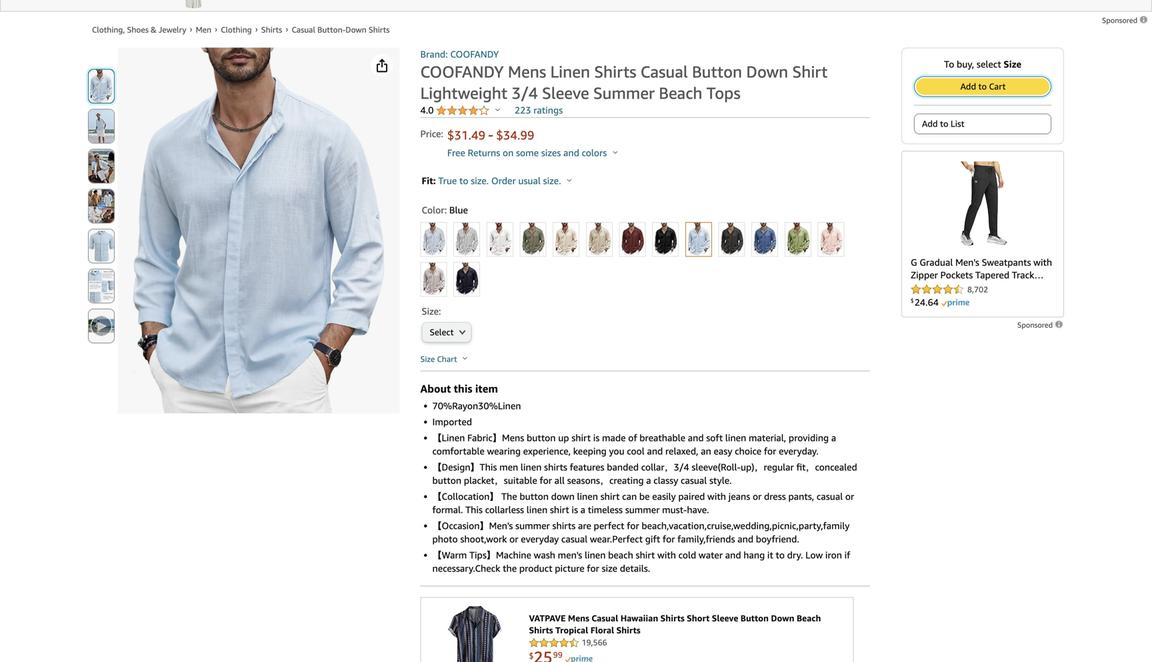 Task type: vqa. For each thing, say whether or not it's contained in the screenshot.
Brand: COOFANDY
yes



Task type: locate. For each thing, give the bounding box(es) containing it.
shirt up keeping
[[572, 433, 591, 444]]

for left size
[[587, 564, 599, 575]]

2 size. from the left
[[543, 175, 561, 186]]

0 vertical spatial casual
[[292, 25, 315, 34]]

to right it
[[776, 550, 785, 561]]

popover image for size chart 'button'
[[463, 357, 468, 360]]

shirts up all at the left
[[544, 462, 568, 473]]

a_white image
[[487, 223, 513, 256]]

0 horizontal spatial down
[[346, 25, 367, 34]]

be
[[639, 492, 650, 503]]

1 horizontal spatial casual
[[681, 476, 707, 487]]

free
[[447, 147, 465, 158]]

1 vertical spatial coofandy
[[421, 62, 504, 81]]

wear.perfect
[[590, 534, 643, 545]]

placket，suitable
[[464, 476, 537, 487]]

photo
[[433, 534, 458, 545]]

to left list
[[940, 119, 949, 129]]

fit，concealed
[[797, 462, 858, 473]]

shirt
[[572, 433, 591, 444], [601, 492, 620, 503], [550, 505, 569, 516], [636, 550, 655, 561]]

1 vertical spatial summer
[[516, 521, 550, 532]]

boyfriend.
[[756, 534, 800, 545]]

brand: coofandy
[[421, 49, 499, 60]]

is
[[593, 433, 600, 444], [572, 505, 578, 516]]

2 vertical spatial popover image
[[463, 357, 468, 360]]

1 vertical spatial casual
[[641, 62, 688, 81]]

coofandy up lightweight
[[450, 49, 499, 60]]

casual up the men's
[[561, 534, 588, 545]]

0 horizontal spatial a
[[581, 505, 586, 516]]

0 horizontal spatial casual
[[292, 25, 315, 34]]

add to cart
[[961, 81, 1006, 92]]

casual
[[681, 476, 707, 487], [817, 492, 843, 503], [561, 534, 588, 545]]

0 horizontal spatial size.
[[471, 175, 489, 186]]

1 horizontal spatial sponsored link
[[1102, 14, 1149, 27]]

1 horizontal spatial a
[[646, 476, 651, 487]]

popover image
[[496, 108, 500, 111], [613, 151, 618, 154], [463, 357, 468, 360]]

linen up size
[[585, 550, 606, 561]]

to left cart
[[979, 81, 987, 92]]

add
[[961, 81, 976, 92], [922, 119, 938, 129]]

0 horizontal spatial popover image
[[463, 357, 468, 360]]

beige image
[[554, 223, 579, 256]]

to inside "about this item 70%rayon30%linen imported 【linen fabric】mens button up shirt is made of breathable and soft linen material, providing a comfortable wearing experience, keeping you cool and relaxed, an easy choice for everyday. 【design】this men linen shirts features banded collar，3/4 sleeve(roll-up)，regular fit，concealed button placket，suitable for all seasons，creating a classy casual style. 【collocation】 the button down linen shirt can be easily paired with jeans or dress pants, casual or formal. this collarless linen shirt is a timeless summer must-have. 【occasion】men's summer shirts are perfect for beach,vacation,cruise,wedding,picnic,party,family photo shoot,work or everyday casual wear.perfect gift for family,friends and boyfriend. 【warm tips】machine wash men's linen beach shirt with cold water and hang it to dry. low iron if necessary.check the product picture for size details."
[[776, 550, 785, 561]]

0 horizontal spatial casual
[[561, 534, 588, 545]]

casual right pants, on the bottom of the page
[[817, 492, 843, 503]]

summer
[[594, 83, 655, 103]]

1 horizontal spatial casual
[[641, 62, 688, 81]]

must-
[[662, 505, 687, 516]]

list
[[951, 119, 965, 129]]

›
[[190, 24, 192, 34], [215, 24, 218, 34], [255, 24, 258, 34], [286, 24, 288, 34]]

2 horizontal spatial shirts
[[594, 62, 637, 81]]

a up be
[[646, 476, 651, 487]]

about this item 70%rayon30%linen imported 【linen fabric】mens button up shirt is made of breathable and soft linen material, providing a comfortable wearing experience, keeping you cool and relaxed, an easy choice for everyday. 【design】this men linen shirts features banded collar，3/4 sleeve(roll-up)，regular fit，concealed button placket，suitable for all seasons，creating a classy casual style. 【collocation】 the button down linen shirt can be easily paired with jeans or dress pants, casual or formal. this collarless linen shirt is a timeless summer must-have. 【occasion】men's summer shirts are perfect for beach,vacation,cruise,wedding,picnic,party,family photo shoot,work or everyday casual wear.perfect gift for family,friends and boyfriend. 【warm tips】machine wash men's linen beach shirt with cold water and hang it to dry. low iron if necessary.check the product picture for size details.
[[421, 383, 858, 575]]

0 horizontal spatial is
[[572, 505, 578, 516]]

2 › from the left
[[215, 24, 218, 34]]

sponsored
[[1102, 16, 1140, 25], [1018, 321, 1055, 330]]

shirts up summer
[[594, 62, 637, 81]]

shirt up the 'details.'
[[636, 550, 655, 561]]

casual up beach at top right
[[641, 62, 688, 81]]

this
[[454, 383, 473, 395]]

family,friends
[[678, 534, 735, 545]]

0 vertical spatial button
[[527, 433, 556, 444]]

1 vertical spatial size
[[421, 355, 435, 364]]

0 horizontal spatial size
[[421, 355, 435, 364]]

black image
[[653, 223, 678, 256]]

Add to Cart submit
[[915, 77, 1051, 96]]

2 vertical spatial casual
[[561, 534, 588, 545]]

light grey image
[[421, 263, 447, 296]]

casual up paired at the right bottom of page
[[681, 476, 707, 487]]

1 vertical spatial down
[[747, 62, 788, 81]]

1 horizontal spatial sponsored
[[1102, 16, 1140, 25]]

1 horizontal spatial with
[[708, 492, 726, 503]]

button down 【design】this
[[433, 476, 462, 487]]

1 horizontal spatial size
[[1004, 59, 1022, 70]]

0 horizontal spatial leave feedback on sponsored ad element
[[1018, 321, 1064, 330]]

2 vertical spatial button
[[520, 492, 549, 503]]

0 vertical spatial add
[[961, 81, 976, 92]]

shirts right the button-
[[369, 25, 390, 34]]

to inside option
[[940, 119, 949, 129]]

choice
[[735, 446, 762, 457]]

on
[[503, 147, 514, 158]]

and right sizes
[[564, 147, 579, 158]]

pink image
[[819, 223, 844, 256]]

shirts left "are"
[[552, 521, 576, 532]]

or down fit，concealed
[[846, 492, 854, 503]]

everyday.
[[779, 446, 819, 457]]

breathable
[[640, 433, 686, 444]]

item
[[475, 383, 498, 395]]

casual left the button-
[[292, 25, 315, 34]]

【warm
[[433, 550, 467, 561]]

4.0 button
[[421, 105, 500, 117]]

1 horizontal spatial down
[[747, 62, 788, 81]]

1 vertical spatial add
[[922, 119, 938, 129]]

2 horizontal spatial popover image
[[613, 151, 618, 154]]

0 vertical spatial down
[[346, 25, 367, 34]]

down
[[346, 25, 367, 34], [747, 62, 788, 81]]

lightweight
[[421, 83, 508, 103]]

1 horizontal spatial shirts
[[369, 25, 390, 34]]

have.
[[687, 505, 709, 516]]

or right jeans
[[753, 492, 762, 503]]

size
[[1004, 59, 1022, 70], [421, 355, 435, 364]]

some
[[516, 147, 539, 158]]

2 horizontal spatial casual
[[817, 492, 843, 503]]

1 vertical spatial with
[[658, 550, 676, 561]]

men
[[196, 25, 211, 34]]

features
[[570, 462, 605, 473]]

0 vertical spatial popover image
[[496, 108, 500, 111]]

【design】this
[[433, 462, 497, 473]]

1 vertical spatial casual
[[817, 492, 843, 503]]

popover image inside size chart 'button'
[[463, 357, 468, 360]]

0 horizontal spatial with
[[658, 550, 676, 561]]

with left cold
[[658, 550, 676, 561]]

popover image left 223
[[496, 108, 500, 111]]

popover image for free returns on some sizes and colors button at the top
[[613, 151, 618, 154]]

0 horizontal spatial summer
[[516, 521, 550, 532]]

1 horizontal spatial add
[[961, 81, 976, 92]]

0 vertical spatial a
[[832, 433, 836, 444]]

buy,
[[957, 59, 975, 70]]

› left shirts link
[[255, 24, 258, 34]]

or
[[753, 492, 762, 503], [846, 492, 854, 503], [510, 534, 519, 545]]

0 horizontal spatial add
[[922, 119, 938, 129]]

or up the tips】machine
[[510, 534, 519, 545]]

men link
[[196, 25, 211, 34]]

a right providing
[[832, 433, 836, 444]]

and up an
[[688, 433, 704, 444]]

casual inside the clothing, shoes & jewelry › men › clothing › shirts › casual button-down shirts
[[292, 25, 315, 34]]

sleeve(roll-
[[692, 462, 741, 473]]

size. left order
[[471, 175, 489, 186]]

【linen
[[433, 433, 465, 444]]

summer
[[625, 505, 660, 516], [516, 521, 550, 532]]

is down down
[[572, 505, 578, 516]]

down inside coofandy mens linen shirts casual button down shirt lightweight 3/4 sleeve summer beach tops
[[747, 62, 788, 81]]

coofandy mens linen shirts casual button down shirt lightweight 3/4 sleeve summer beach tops
[[421, 62, 828, 103]]

size right select
[[1004, 59, 1022, 70]]

to
[[944, 59, 955, 70]]

shirts right clothing link
[[261, 25, 282, 34]]

0 vertical spatial sponsored
[[1102, 16, 1140, 25]]

brand: coofandy link
[[421, 49, 499, 60]]

wine red image
[[620, 223, 645, 256]]

necessary.check
[[433, 564, 501, 575]]

add inside option
[[922, 119, 938, 129]]

shirt down down
[[550, 505, 569, 516]]

None submit
[[89, 70, 114, 103], [89, 110, 114, 143], [89, 150, 114, 183], [89, 190, 114, 223], [89, 230, 114, 263], [89, 270, 114, 303], [89, 310, 114, 343], [89, 70, 114, 103], [89, 110, 114, 143], [89, 150, 114, 183], [89, 190, 114, 223], [89, 230, 114, 263], [89, 270, 114, 303], [89, 310, 114, 343]]

add left list
[[922, 119, 938, 129]]

0 vertical spatial coofandy
[[450, 49, 499, 60]]

size inside 'button'
[[421, 355, 435, 364]]

1 horizontal spatial leave feedback on sponsored ad element
[[1102, 16, 1149, 25]]

0 vertical spatial summer
[[625, 505, 660, 516]]

leave feedback on sponsored ad element
[[1102, 16, 1149, 25], [1018, 321, 1064, 330]]

popover image right colors
[[613, 151, 618, 154]]

4 › from the left
[[286, 24, 288, 34]]

dropdown image
[[459, 330, 466, 335]]

summer down be
[[625, 505, 660, 516]]

size. right 'usual' at left top
[[543, 175, 561, 186]]

button up experience,
[[527, 433, 556, 444]]

jewelry
[[159, 25, 186, 34]]

true to size. order usual size.
[[438, 175, 564, 186]]

summer up everyday in the left of the page
[[516, 521, 550, 532]]

jeans
[[729, 492, 750, 503]]

【collocation】
[[433, 492, 499, 503]]

size left chart
[[421, 355, 435, 364]]

blue image
[[686, 223, 712, 256]]

men
[[500, 462, 518, 473]]

size chart button
[[421, 353, 468, 364]]

button-
[[317, 25, 346, 34]]

add down buy,
[[961, 81, 976, 92]]

gift
[[645, 534, 660, 545]]

coofandy down "brand: coofandy"
[[421, 62, 504, 81]]

button right the on the left bottom of the page
[[520, 492, 549, 503]]

linen
[[726, 433, 747, 444], [521, 462, 542, 473], [577, 492, 598, 503], [527, 505, 548, 516], [585, 550, 606, 561]]

to right true
[[459, 175, 468, 186]]

free returns on some sizes and colors button
[[447, 146, 618, 160]]

add for add to list
[[922, 119, 938, 129]]

0 horizontal spatial or
[[510, 534, 519, 545]]

popover image inside free returns on some sizes and colors button
[[613, 151, 618, 154]]

is up keeping
[[593, 433, 600, 444]]

popover image right chart
[[463, 357, 468, 360]]

free returns on some sizes and colors
[[447, 147, 610, 158]]

a up "are"
[[581, 505, 586, 516]]

2 horizontal spatial a
[[832, 433, 836, 444]]

are
[[578, 521, 591, 532]]

cold
[[679, 550, 696, 561]]

dark grey image
[[719, 223, 745, 256]]

relaxed,
[[666, 446, 699, 457]]

1 vertical spatial is
[[572, 505, 578, 516]]

2 horizontal spatial or
[[846, 492, 854, 503]]

› right shirts link
[[286, 24, 288, 34]]

1 horizontal spatial size.
[[543, 175, 561, 186]]

shirts
[[261, 25, 282, 34], [369, 25, 390, 34], [594, 62, 637, 81]]

1 horizontal spatial popover image
[[496, 108, 500, 111]]

1 vertical spatial popover image
[[613, 151, 618, 154]]

imported
[[433, 417, 472, 428]]

easily
[[652, 492, 676, 503]]

to
[[979, 81, 987, 92], [940, 119, 949, 129], [459, 175, 468, 186], [776, 550, 785, 561]]

with down style.
[[708, 492, 726, 503]]

1 vertical spatial leave feedback on sponsored ad element
[[1018, 321, 1064, 330]]

1 horizontal spatial is
[[593, 433, 600, 444]]

› left men
[[190, 24, 192, 34]]

details.
[[620, 564, 650, 575]]

army green image
[[521, 223, 546, 256]]

1 vertical spatial sponsored link
[[1018, 320, 1064, 330]]

› right men
[[215, 24, 218, 34]]

3 › from the left
[[255, 24, 258, 34]]

1 vertical spatial sponsored
[[1018, 321, 1055, 330]]

option group
[[417, 220, 870, 300]]



Task type: describe. For each thing, give the bounding box(es) containing it.
cart
[[989, 81, 1006, 92]]

linen up 'timeless'
[[577, 492, 598, 503]]

size:
[[422, 306, 441, 317]]

2 vertical spatial a
[[581, 505, 586, 516]]

1 size. from the left
[[471, 175, 489, 186]]

easy
[[714, 446, 733, 457]]

dry.
[[787, 550, 803, 561]]

$34.99
[[496, 128, 535, 142]]

0 horizontal spatial shirts
[[261, 25, 282, 34]]

hang
[[744, 550, 765, 561]]

4.0
[[421, 105, 436, 116]]

0 vertical spatial is
[[593, 433, 600, 444]]

beach
[[659, 83, 703, 103]]

you
[[609, 446, 625, 457]]

shirts inside coofandy mens linen shirts casual button down shirt lightweight 3/4 sleeve summer beach tops
[[594, 62, 637, 81]]

paired
[[679, 492, 705, 503]]

grey stripe image
[[454, 223, 480, 256]]

the
[[503, 564, 517, 575]]

shirt up 'timeless'
[[601, 492, 620, 503]]

【occasion】men's
[[433, 521, 513, 532]]

denim blue image
[[752, 223, 778, 256]]

all
[[555, 476, 565, 487]]

providing
[[789, 433, 829, 444]]

size chart
[[421, 355, 459, 364]]

button
[[692, 62, 742, 81]]

0 horizontal spatial sponsored link
[[1018, 320, 1064, 330]]

for right gift in the right bottom of the page
[[663, 534, 675, 545]]

1 horizontal spatial summer
[[625, 505, 660, 516]]

casual button-down shirts link
[[292, 25, 390, 34]]

color:
[[422, 205, 447, 216]]

add for add to cart
[[961, 81, 976, 92]]

size
[[602, 564, 618, 575]]

keeping
[[573, 446, 607, 457]]

of
[[628, 433, 637, 444]]

linen right men
[[521, 462, 542, 473]]

0 vertical spatial shirts
[[544, 462, 568, 473]]

picture
[[555, 564, 585, 575]]

and inside button
[[564, 147, 579, 158]]

and down beach,vacation,cruise,wedding,picnic,party,family
[[738, 534, 754, 545]]

wearing
[[487, 446, 521, 457]]

comfortable
[[433, 446, 485, 457]]

it
[[768, 550, 774, 561]]

collarless
[[485, 505, 524, 516]]

for down material,
[[764, 446, 777, 457]]

clothing, shoes & jewelry › men › clothing › shirts › casual button-down shirts
[[92, 24, 390, 34]]

223
[[515, 105, 531, 116]]

timeless
[[588, 505, 623, 516]]

sizes
[[541, 147, 561, 158]]

classy
[[654, 476, 678, 487]]

223 ratings link
[[515, 105, 563, 116]]

collar，3/4
[[641, 462, 689, 473]]

0 vertical spatial sponsored link
[[1102, 14, 1149, 27]]

true to size. order usual size. link
[[438, 175, 572, 186]]

color: blue
[[422, 205, 468, 216]]

iron
[[826, 550, 842, 561]]

beach
[[608, 550, 633, 561]]

3/4
[[512, 83, 538, 103]]

0 vertical spatial size
[[1004, 59, 1022, 70]]

colors
[[582, 147, 607, 158]]

usual
[[518, 175, 541, 186]]

order
[[491, 175, 516, 186]]

to buy, select size
[[944, 59, 1022, 70]]

to for list
[[940, 119, 949, 129]]

add to list
[[922, 119, 965, 129]]

this
[[466, 505, 483, 516]]

and left hang
[[725, 550, 741, 561]]

blue stripe image
[[421, 223, 447, 256]]

down
[[551, 492, 575, 503]]

1 › from the left
[[190, 24, 192, 34]]

coofandy mens linen shirts casual button down shirt lightweight 3/4 sleeve summer beach tops image
[[133, 48, 385, 414]]

sleeve
[[542, 83, 589, 103]]

price:
[[421, 128, 443, 139]]

perfect
[[594, 521, 625, 532]]

0 vertical spatial leave feedback on sponsored ad element
[[1102, 16, 1149, 25]]

true
[[438, 175, 457, 186]]

and down "breathable"
[[647, 446, 663, 457]]

shoes
[[127, 25, 149, 34]]

coofandy inside coofandy mens linen shirts casual button down shirt lightweight 3/4 sleeve summer beach tops
[[421, 62, 504, 81]]

product
[[519, 564, 553, 575]]

blue
[[449, 205, 468, 216]]

$31.49 - $34.99
[[447, 126, 535, 143]]

style.
[[710, 476, 732, 487]]

linen up choice on the right bottom of the page
[[726, 433, 747, 444]]

the
[[502, 492, 517, 503]]

returns
[[468, 147, 500, 158]]

can
[[622, 492, 637, 503]]

up
[[558, 433, 569, 444]]

Add to List radio
[[914, 114, 1052, 134]]

everyday
[[521, 534, 559, 545]]

if
[[845, 550, 851, 561]]

1 vertical spatial a
[[646, 476, 651, 487]]

shirts link
[[261, 25, 282, 34]]

brand:
[[421, 49, 448, 60]]

clothing
[[221, 25, 252, 34]]

&
[[151, 25, 157, 34]]

1 horizontal spatial or
[[753, 492, 762, 503]]

to for size.
[[459, 175, 468, 186]]

for up wear.perfect
[[627, 521, 639, 532]]

khaki image
[[587, 223, 612, 256]]

linen
[[551, 62, 590, 81]]

clothing, shoes & jewelry link
[[92, 25, 186, 34]]

green image
[[786, 223, 811, 256]]

0 horizontal spatial sponsored
[[1018, 321, 1055, 330]]

cool
[[627, 446, 645, 457]]

0 vertical spatial casual
[[681, 476, 707, 487]]

experience,
[[523, 446, 571, 457]]

men's
[[558, 550, 582, 561]]

beach,vacation,cruise,wedding,picnic,party,family
[[642, 521, 850, 532]]

for left all at the left
[[540, 476, 552, 487]]

seasons，creating
[[567, 476, 644, 487]]

about
[[421, 383, 451, 395]]

material,
[[749, 433, 786, 444]]

popover image inside the 4.0 button
[[496, 108, 500, 111]]

1 vertical spatial button
[[433, 476, 462, 487]]

an
[[701, 446, 712, 457]]

casual inside coofandy mens linen shirts casual button down shirt lightweight 3/4 sleeve summer beach tops
[[641, 62, 688, 81]]

down inside the clothing, shoes & jewelry › men › clothing › shirts › casual button-down shirts
[[346, 25, 367, 34]]

chart
[[437, 355, 457, 364]]

0 vertical spatial with
[[708, 492, 726, 503]]

$31.49
[[447, 128, 486, 142]]

navy blue image
[[454, 263, 480, 296]]

linen up everyday in the left of the page
[[527, 505, 548, 516]]

to for cart
[[979, 81, 987, 92]]

low
[[806, 550, 823, 561]]

1 vertical spatial shirts
[[552, 521, 576, 532]]

mens
[[508, 62, 546, 81]]



